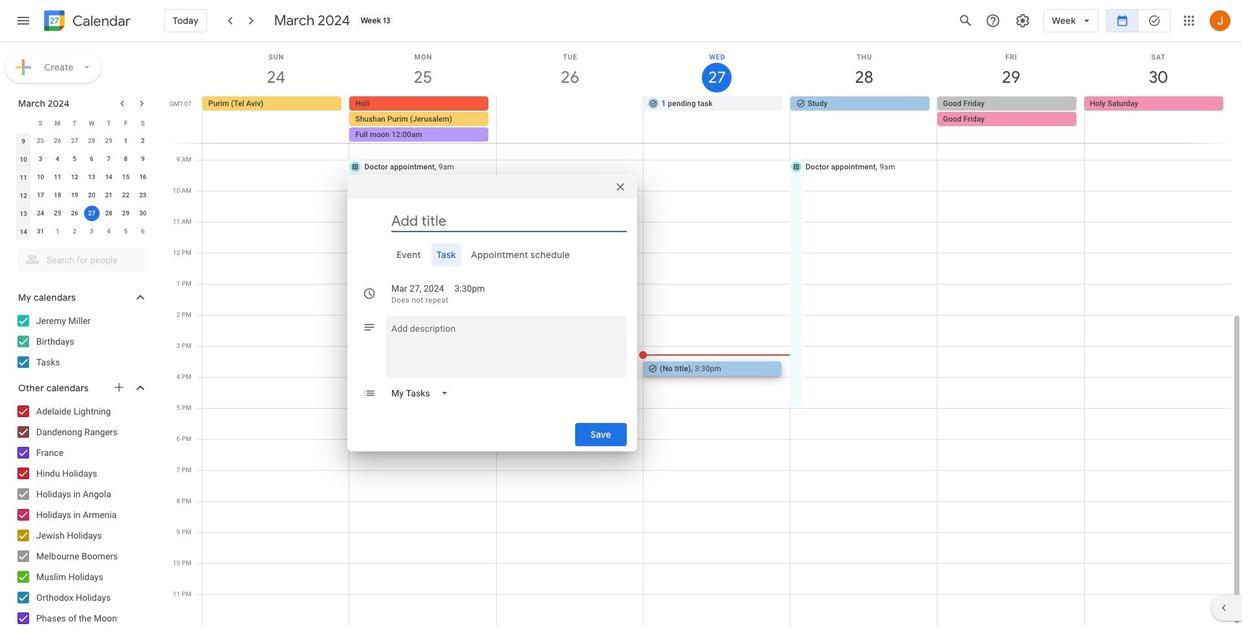 Task type: describe. For each thing, give the bounding box(es) containing it.
april 4 element
[[101, 224, 116, 239]]

18 element
[[50, 188, 65, 203]]

11 element
[[50, 169, 65, 185]]

22 element
[[118, 188, 134, 203]]

Search for people text field
[[26, 248, 140, 272]]

heading inside "calendar" element
[[70, 13, 131, 29]]

27, today element
[[84, 206, 99, 221]]

add other calendars image
[[113, 381, 125, 394]]

7 element
[[101, 151, 116, 167]]

24 element
[[33, 206, 48, 221]]

main drawer image
[[16, 13, 31, 28]]

calendar element
[[41, 8, 131, 36]]

february 25 element
[[33, 133, 48, 149]]

6 element
[[84, 151, 99, 167]]

february 29 element
[[101, 133, 116, 149]]

column header inside march 2024 grid
[[15, 114, 32, 132]]

february 26 element
[[50, 133, 65, 149]]

Add description text field
[[386, 321, 627, 367]]

31 element
[[33, 224, 48, 239]]

14 element
[[101, 169, 116, 185]]

5 element
[[67, 151, 82, 167]]

april 6 element
[[135, 224, 151, 239]]

april 2 element
[[67, 224, 82, 239]]

12 element
[[67, 169, 82, 185]]



Task type: locate. For each thing, give the bounding box(es) containing it.
19 element
[[67, 188, 82, 203]]

row group
[[15, 132, 151, 241]]

february 27 element
[[67, 133, 82, 149]]

settings menu image
[[1015, 13, 1031, 28]]

april 3 element
[[84, 224, 99, 239]]

21 element
[[101, 188, 116, 203]]

20 element
[[84, 188, 99, 203]]

8 element
[[118, 151, 134, 167]]

row group inside march 2024 grid
[[15, 132, 151, 241]]

29 element
[[118, 206, 134, 221]]

26 element
[[67, 206, 82, 221]]

other calendars list
[[3, 401, 160, 626]]

28 element
[[101, 206, 116, 221]]

column header
[[15, 114, 32, 132]]

cell
[[349, 96, 496, 143], [496, 96, 643, 143], [937, 96, 1084, 143], [83, 204, 100, 223]]

1 element
[[118, 133, 134, 149]]

february 28 element
[[84, 133, 99, 149]]

tab list
[[358, 243, 627, 266]]

23 element
[[135, 188, 151, 203]]

march 2024 grid
[[12, 114, 151, 241]]

my calendars list
[[3, 311, 160, 373]]

None search field
[[0, 243, 160, 272]]

row
[[197, 96, 1242, 143], [15, 114, 151, 132], [15, 132, 151, 150], [15, 150, 151, 168], [15, 168, 151, 186], [15, 186, 151, 204], [15, 204, 151, 223], [15, 223, 151, 241]]

16 element
[[135, 169, 151, 185]]

heading
[[70, 13, 131, 29]]

Add title text field
[[391, 211, 627, 231]]

april 1 element
[[50, 224, 65, 239]]

17 element
[[33, 188, 48, 203]]

13 element
[[84, 169, 99, 185]]

10 element
[[33, 169, 48, 185]]

grid
[[166, 42, 1242, 626]]

25 element
[[50, 206, 65, 221]]

15 element
[[118, 169, 134, 185]]

30 element
[[135, 206, 151, 221]]

2 element
[[135, 133, 151, 149]]

None field
[[386, 381, 459, 405]]

3 element
[[33, 151, 48, 167]]

4 element
[[50, 151, 65, 167]]

april 5 element
[[118, 224, 134, 239]]

cell inside row group
[[83, 204, 100, 223]]

9 element
[[135, 151, 151, 167]]



Task type: vqa. For each thing, say whether or not it's contained in the screenshot.
PM
no



